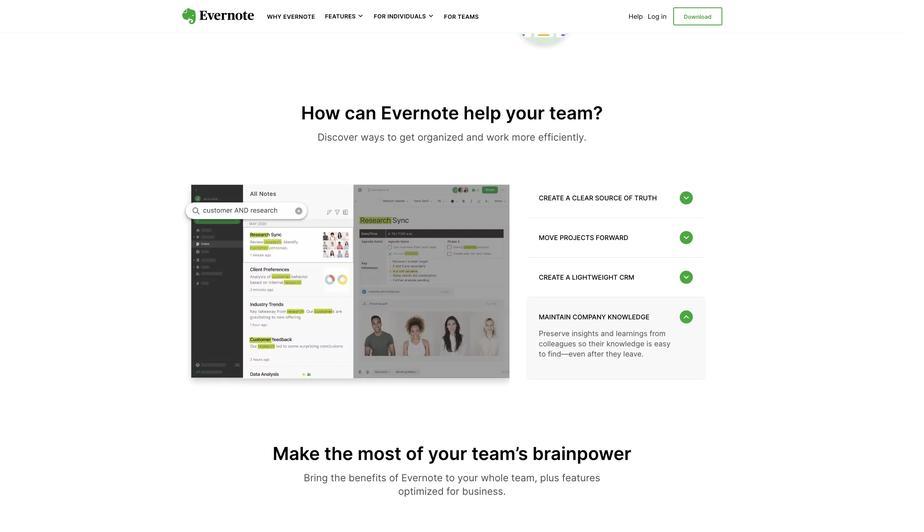 Task type: vqa. For each thing, say whether or not it's contained in the screenshot.
the top of
yes



Task type: locate. For each thing, give the bounding box(es) containing it.
is
[[647, 340, 652, 348]]

colleagues
[[539, 340, 576, 348]]

1 horizontal spatial and
[[601, 330, 614, 338]]

the up "bring"
[[324, 443, 353, 465]]

features
[[562, 472, 600, 484]]

0 vertical spatial the
[[324, 443, 353, 465]]

and up their
[[601, 330, 614, 338]]

1 vertical spatial your
[[428, 443, 467, 465]]

log
[[648, 12, 660, 20]]

0 vertical spatial of
[[406, 443, 424, 465]]

1 horizontal spatial to
[[446, 472, 455, 484]]

how can evernote help your team?
[[301, 102, 603, 124]]

0 vertical spatial and
[[466, 131, 484, 143]]

create
[[539, 194, 564, 202], [539, 273, 564, 282]]

of
[[624, 194, 633, 202]]

0 vertical spatial create
[[539, 194, 564, 202]]

company
[[573, 313, 606, 321]]

evernote
[[283, 13, 315, 20], [381, 102, 459, 124], [401, 472, 443, 484]]

0 horizontal spatial and
[[466, 131, 484, 143]]

0 horizontal spatial of
[[389, 472, 399, 484]]

to inside preserve insights and learnings from colleagues so their knowledge is easy to find—even after they leave.
[[539, 350, 546, 359]]

create for create a clear source of truth
[[539, 194, 564, 202]]

download
[[684, 13, 712, 20]]

0 vertical spatial your
[[506, 102, 545, 124]]

evernote up optimized
[[401, 472, 443, 484]]

work
[[487, 131, 509, 143]]

brainpower
[[533, 443, 632, 465]]

0 horizontal spatial to
[[387, 131, 397, 143]]

team?
[[549, 102, 603, 124]]

a left clear
[[566, 194, 570, 202]]

leave.
[[623, 350, 644, 359]]

of inside "bring the benefits of evernote to your whole team, plus features optimized for business."
[[389, 472, 399, 484]]

1 vertical spatial to
[[539, 350, 546, 359]]

your up for
[[458, 472, 478, 484]]

organized
[[418, 131, 464, 143]]

0 horizontal spatial for
[[374, 13, 386, 20]]

the right "bring"
[[331, 472, 346, 484]]

1 vertical spatial a
[[566, 273, 570, 282]]

the
[[324, 443, 353, 465], [331, 472, 346, 484]]

more
[[512, 131, 536, 143]]

 image
[[182, 167, 509, 391]]

make the most of your team's brainpower
[[273, 443, 632, 465]]

evernote inside "bring the benefits of evernote to your whole team, plus features optimized for business."
[[401, 472, 443, 484]]

learnings
[[616, 330, 648, 338]]

why evernote link
[[267, 12, 315, 20]]

for left teams at the right of page
[[444, 13, 456, 20]]

crm
[[620, 273, 634, 282]]

business.
[[462, 486, 506, 498]]

1 horizontal spatial for
[[444, 13, 456, 20]]

and inside preserve insights and learnings from colleagues so their knowledge is easy to find—even after they leave.
[[601, 330, 614, 338]]

2 vertical spatial evernote
[[401, 472, 443, 484]]

help
[[464, 102, 501, 124]]

to down the colleagues
[[539, 350, 546, 359]]

ways
[[361, 131, 385, 143]]

efficiently.
[[538, 131, 587, 143]]

2 create from the top
[[539, 273, 564, 282]]

for
[[374, 13, 386, 20], [444, 13, 456, 20]]

projects
[[560, 234, 594, 242]]

of
[[406, 443, 424, 465], [389, 472, 399, 484]]

for teams
[[444, 13, 479, 20]]

help
[[629, 12, 643, 20]]

for individuals
[[374, 13, 426, 20]]

make
[[273, 443, 320, 465]]

2 vertical spatial your
[[458, 472, 478, 484]]

source
[[595, 194, 622, 202]]

can
[[345, 102, 377, 124]]

for left individuals
[[374, 13, 386, 20]]

a
[[566, 194, 570, 202], [566, 273, 570, 282]]

1 vertical spatial the
[[331, 472, 346, 484]]

for teams link
[[444, 12, 479, 20]]

a for lightweight
[[566, 273, 570, 282]]

easy
[[654, 340, 671, 348]]

your inside "bring the benefits of evernote to your whole team, plus features optimized for business."
[[458, 472, 478, 484]]

2 horizontal spatial to
[[539, 350, 546, 359]]

the inside "bring the benefits of evernote to your whole team, plus features optimized for business."
[[331, 472, 346, 484]]

most
[[358, 443, 402, 465]]

1 vertical spatial of
[[389, 472, 399, 484]]

your up "bring the benefits of evernote to your whole team, plus features optimized for business."
[[428, 443, 467, 465]]

and
[[466, 131, 484, 143], [601, 330, 614, 338]]

and left work
[[466, 131, 484, 143]]

create down move
[[539, 273, 564, 282]]

create left clear
[[539, 194, 564, 202]]

for inside button
[[374, 13, 386, 20]]

2 vertical spatial to
[[446, 472, 455, 484]]

create a lightweight crm
[[539, 273, 634, 282]]

0 vertical spatial evernote
[[283, 13, 315, 20]]

of right the benefits
[[389, 472, 399, 484]]

in
[[661, 12, 667, 20]]

discover ways to get organized and work more efficiently.
[[318, 131, 587, 143]]

how
[[301, 102, 340, 124]]

bring
[[304, 472, 328, 484]]

evernote logo image
[[182, 8, 254, 25]]

1 vertical spatial create
[[539, 273, 564, 282]]

1 create from the top
[[539, 194, 564, 202]]

a left lightweight
[[566, 273, 570, 282]]

features button
[[325, 12, 364, 20]]

your
[[506, 102, 545, 124], [428, 443, 467, 465], [458, 472, 478, 484]]

to left get
[[387, 131, 397, 143]]

teams
[[458, 13, 479, 20]]

move projects forward
[[539, 234, 629, 242]]

1 a from the top
[[566, 194, 570, 202]]

your up more
[[506, 102, 545, 124]]

to up for
[[446, 472, 455, 484]]

for inside "link"
[[444, 13, 456, 20]]

find—even
[[548, 350, 585, 359]]

1 horizontal spatial of
[[406, 443, 424, 465]]

evernote right why
[[283, 13, 315, 20]]

0 vertical spatial a
[[566, 194, 570, 202]]

to
[[387, 131, 397, 143], [539, 350, 546, 359], [446, 472, 455, 484]]

log in
[[648, 12, 667, 20]]

of right most
[[406, 443, 424, 465]]

move
[[539, 234, 558, 242]]

download link
[[673, 7, 722, 25]]

of for evernote
[[389, 472, 399, 484]]

2 a from the top
[[566, 273, 570, 282]]

1 vertical spatial and
[[601, 330, 614, 338]]

evernote up get
[[381, 102, 459, 124]]

preserve
[[539, 330, 570, 338]]

the for make
[[324, 443, 353, 465]]



Task type: describe. For each thing, give the bounding box(es) containing it.
preserve insights and learnings from colleagues so their knowledge is easy to find—even after they leave.
[[539, 330, 671, 359]]

features
[[325, 13, 356, 20]]

individuals
[[388, 13, 426, 20]]

0 vertical spatial to
[[387, 131, 397, 143]]

team,
[[511, 472, 538, 484]]

discover
[[318, 131, 358, 143]]

knowledge
[[607, 340, 645, 348]]

their
[[589, 340, 605, 348]]

forward
[[596, 234, 629, 242]]

lightweight
[[572, 273, 618, 282]]

benefits
[[349, 472, 386, 484]]

whole
[[481, 472, 509, 484]]

from
[[650, 330, 666, 338]]

so
[[578, 340, 587, 348]]

plus
[[540, 472, 559, 484]]

knowledge
[[608, 313, 650, 321]]

1 vertical spatial evernote
[[381, 102, 459, 124]]

truth
[[635, 194, 657, 202]]

get
[[400, 131, 415, 143]]

your for team's
[[428, 443, 467, 465]]

for for for teams
[[444, 13, 456, 20]]

help link
[[629, 12, 643, 20]]

log in link
[[648, 12, 667, 20]]

the for bring
[[331, 472, 346, 484]]

user groups in evernote teams image
[[509, 0, 722, 50]]

your for team?
[[506, 102, 545, 124]]

for for for individuals
[[374, 13, 386, 20]]

for
[[447, 486, 459, 498]]

clear
[[572, 194, 593, 202]]

maintain company knowledge
[[539, 313, 650, 321]]

of for your
[[406, 443, 424, 465]]

a for clear
[[566, 194, 570, 202]]

after
[[587, 350, 604, 359]]

for individuals button
[[374, 12, 434, 20]]

bring the benefits of evernote to your whole team, plus features optimized for business.
[[304, 472, 600, 498]]

why
[[267, 13, 282, 20]]

create a clear source of truth
[[539, 194, 657, 202]]

to inside "bring the benefits of evernote to your whole team, plus features optimized for business."
[[446, 472, 455, 484]]

why evernote
[[267, 13, 315, 20]]

optimized
[[398, 486, 444, 498]]

they
[[606, 350, 621, 359]]

maintain
[[539, 313, 571, 321]]

create for create a lightweight crm
[[539, 273, 564, 282]]

insights
[[572, 330, 599, 338]]

team's
[[472, 443, 528, 465]]



